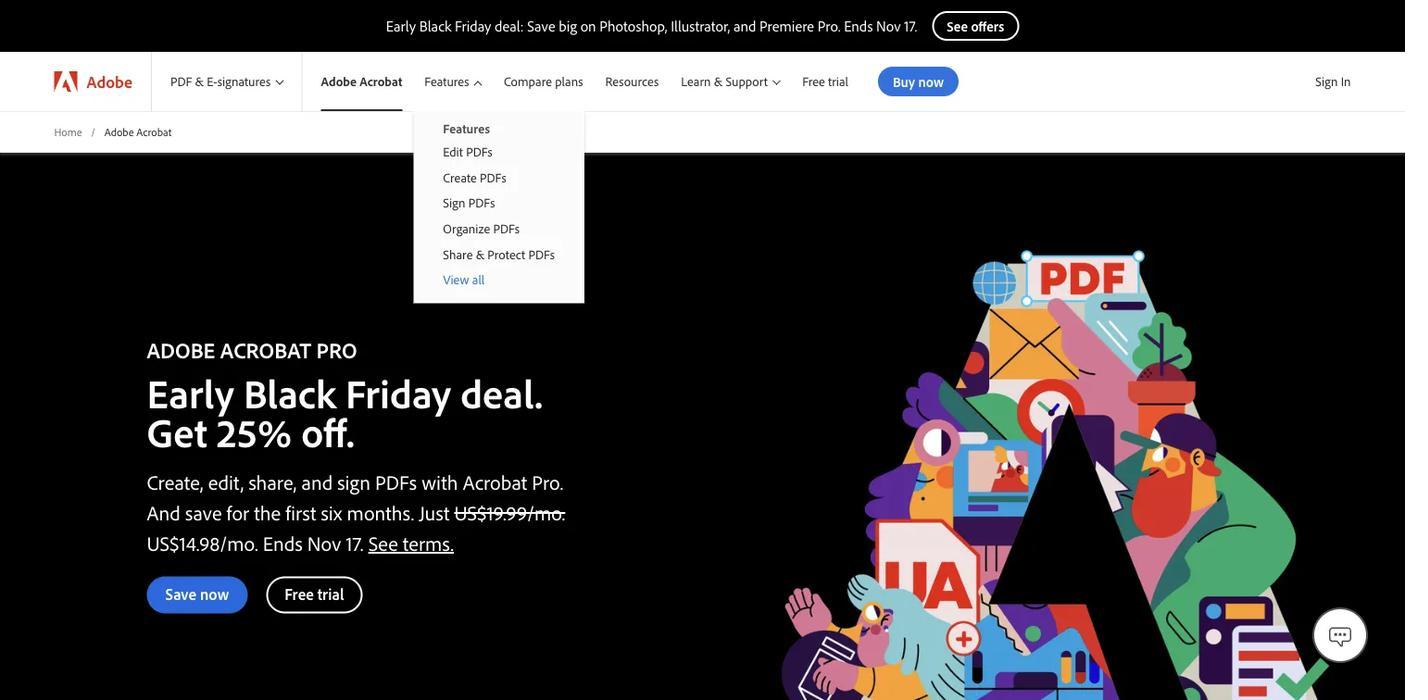 Task type: vqa. For each thing, say whether or not it's contained in the screenshot.
top Save
yes



Task type: locate. For each thing, give the bounding box(es) containing it.
free down first
[[285, 584, 314, 604]]

sign
[[1316, 73, 1338, 89], [443, 195, 465, 211]]

2 vertical spatial acrobat
[[463, 469, 527, 494]]

compare plans link
[[493, 52, 594, 111]]

save left big
[[527, 17, 555, 35]]

friday left deal:
[[455, 17, 491, 35]]

sign inside button
[[1316, 73, 1338, 89]]

pdf & e-signatures button
[[152, 52, 302, 111]]

0 horizontal spatial pro.
[[532, 469, 563, 494]]

friday
[[455, 17, 491, 35], [346, 367, 451, 419]]

0 horizontal spatial black
[[244, 367, 336, 419]]

trial for the bottommost free trial "link"
[[317, 584, 344, 604]]

1 vertical spatial acrobat
[[136, 125, 172, 138]]

and up six
[[301, 469, 333, 494]]

0 horizontal spatial &
[[195, 73, 204, 90]]

1 vertical spatial trial
[[317, 584, 344, 604]]

just
[[419, 499, 450, 525]]

1 vertical spatial early
[[147, 367, 234, 419]]

sign
[[337, 469, 370, 494]]

features
[[425, 73, 469, 90], [443, 120, 490, 137]]

1 horizontal spatial free
[[802, 73, 825, 90]]

1 horizontal spatial adobe acrobat
[[321, 73, 402, 90]]

terms.
[[403, 530, 454, 556]]

pdfs
[[466, 144, 493, 160], [480, 169, 506, 185], [468, 195, 495, 211], [493, 220, 520, 236], [528, 246, 555, 262], [375, 469, 417, 494]]

resources
[[605, 73, 659, 90]]

edit pdfs
[[443, 144, 493, 160]]

1 vertical spatial ends
[[263, 530, 303, 556]]

adobe acrobat down the pdf
[[104, 125, 172, 138]]

ends right . on the left of page
[[263, 530, 303, 556]]

1 vertical spatial save
[[165, 584, 196, 604]]

1 vertical spatial and
[[301, 469, 333, 494]]

compare plans
[[504, 73, 583, 90]]

adobe
[[87, 71, 132, 92], [321, 73, 357, 90], [104, 125, 134, 138]]

0 horizontal spatial save
[[165, 584, 196, 604]]

ends
[[844, 17, 873, 35], [263, 530, 303, 556]]

nov
[[876, 17, 901, 35], [307, 530, 341, 556]]

compare
[[504, 73, 552, 90]]

trial for free trial "link" to the right
[[828, 73, 848, 90]]

& left the e-
[[195, 73, 204, 90]]

pdfs up create pdfs
[[466, 144, 493, 160]]

1 vertical spatial nov
[[307, 530, 341, 556]]

black
[[419, 17, 451, 35], [244, 367, 336, 419]]

acrobat left features dropdown button
[[360, 73, 402, 90]]

0 vertical spatial and
[[734, 17, 756, 35]]

resources link
[[594, 52, 670, 111]]

1 horizontal spatial acrobat
[[360, 73, 402, 90]]

free trial
[[802, 73, 848, 90], [285, 584, 344, 604]]

early black friday deal.
[[147, 367, 543, 419]]

1 horizontal spatial sign
[[1316, 73, 1338, 89]]

& right share
[[476, 246, 485, 262]]

0 horizontal spatial and
[[301, 469, 333, 494]]

trial down us$19.99/mo. us$14.98/mo . ends nov 17. see terms.
[[317, 584, 344, 604]]

1 horizontal spatial friday
[[455, 17, 491, 35]]

pdfs up 'months.'
[[375, 469, 417, 494]]

0 vertical spatial early
[[386, 17, 416, 35]]

0 vertical spatial acrobat
[[360, 73, 402, 90]]

free trial link down premiere
[[791, 52, 860, 111]]

0 vertical spatial black
[[419, 17, 451, 35]]

pdfs for edit pdfs
[[466, 144, 493, 160]]

& right learn
[[714, 73, 723, 90]]

0 vertical spatial sign
[[1316, 73, 1338, 89]]

1 vertical spatial friday
[[346, 367, 451, 419]]

sign left in
[[1316, 73, 1338, 89]]

free down premiere
[[802, 73, 825, 90]]

& inside dropdown button
[[714, 73, 723, 90]]

acrobat up us$19.99/mo.
[[463, 469, 527, 494]]

1 horizontal spatial early
[[386, 17, 416, 35]]

2 horizontal spatial &
[[714, 73, 723, 90]]

acrobat inside 'create, edit, share, and sign pdfs with acrobat pro. and save for the first six months. just'
[[463, 469, 527, 494]]

learn & support
[[681, 73, 768, 90]]

0 horizontal spatial friday
[[346, 367, 451, 419]]

photoshop,
[[600, 17, 667, 35]]

& inside popup button
[[195, 73, 204, 90]]

illustrator,
[[671, 17, 730, 35]]

0 vertical spatial friday
[[455, 17, 491, 35]]

early down adobe
[[147, 367, 234, 419]]

deal:
[[495, 17, 524, 35]]

1 horizontal spatial save
[[527, 17, 555, 35]]

pdfs down edit pdfs link
[[480, 169, 506, 185]]

view all link
[[413, 267, 585, 292]]

save
[[185, 499, 222, 525]]

0 horizontal spatial 17.
[[346, 530, 364, 556]]

0 vertical spatial 17.
[[904, 17, 917, 35]]

sign in button
[[1312, 66, 1355, 97]]

0 vertical spatial features
[[425, 73, 469, 90]]

early
[[386, 17, 416, 35], [147, 367, 234, 419]]

sign pdfs link
[[413, 190, 585, 216]]

pro. right premiere
[[818, 17, 841, 35]]

1 horizontal spatial &
[[476, 246, 485, 262]]

plans
[[555, 73, 583, 90]]

trial
[[828, 73, 848, 90], [317, 584, 344, 604]]

2 horizontal spatial acrobat
[[463, 469, 527, 494]]

acrobat inside adobe acrobat link
[[360, 73, 402, 90]]

pdfs inside 'create, edit, share, and sign pdfs with acrobat pro. and save for the first six months. just'
[[375, 469, 417, 494]]

adobe acrobat left features dropdown button
[[321, 73, 402, 90]]

1 horizontal spatial black
[[419, 17, 451, 35]]

black up features dropdown button
[[419, 17, 451, 35]]

edit pdfs link
[[413, 139, 585, 165]]

friday down the pro
[[346, 367, 451, 419]]

1 vertical spatial sign
[[443, 195, 465, 211]]

first
[[286, 499, 316, 525]]

share,
[[249, 469, 297, 494]]

and
[[734, 17, 756, 35], [301, 469, 333, 494]]

acrobat
[[360, 73, 402, 90], [136, 125, 172, 138], [463, 469, 527, 494]]

0 vertical spatial trial
[[828, 73, 848, 90]]

& for learn
[[714, 73, 723, 90]]

0 vertical spatial pro.
[[818, 17, 841, 35]]

free trial link down us$19.99/mo. us$14.98/mo . ends nov 17. see terms.
[[266, 576, 363, 614]]

0 horizontal spatial free
[[285, 584, 314, 604]]

black for early black friday deal.
[[244, 367, 336, 419]]

save left now
[[165, 584, 196, 604]]

acrobat down the pdf
[[136, 125, 172, 138]]

pdfs for organize pdfs
[[493, 220, 520, 236]]

free trial down premiere
[[802, 73, 848, 90]]

pdfs up organize pdfs
[[468, 195, 495, 211]]

1 vertical spatial adobe acrobat
[[104, 125, 172, 138]]

adobe acrobat
[[321, 73, 402, 90], [104, 125, 172, 138]]

17. inside us$19.99/mo. us$14.98/mo . ends nov 17. see terms.
[[346, 530, 364, 556]]

0 horizontal spatial trial
[[317, 584, 344, 604]]

pro. inside 'create, edit, share, and sign pdfs with acrobat pro. and save for the first six months. just'
[[532, 469, 563, 494]]

pro.
[[818, 17, 841, 35], [532, 469, 563, 494]]

free trial down us$19.99/mo. us$14.98/mo . ends nov 17. see terms.
[[285, 584, 344, 604]]

0 horizontal spatial early
[[147, 367, 234, 419]]

early up adobe acrobat link at the left top of the page
[[386, 17, 416, 35]]

1 horizontal spatial nov
[[876, 17, 901, 35]]

1 vertical spatial black
[[244, 367, 336, 419]]

&
[[195, 73, 204, 90], [714, 73, 723, 90], [476, 246, 485, 262]]

pdf & e-signatures
[[170, 73, 271, 90]]

1 vertical spatial 17.
[[346, 530, 364, 556]]

1 horizontal spatial free trial
[[802, 73, 848, 90]]

& for share
[[476, 246, 485, 262]]

0 vertical spatial free trial link
[[791, 52, 860, 111]]

0 vertical spatial adobe acrobat
[[321, 73, 402, 90]]

pro. up us$19.99/mo.
[[532, 469, 563, 494]]

organize pdfs link
[[413, 216, 585, 241]]

1 vertical spatial free trial
[[285, 584, 344, 604]]

save inside save now link
[[165, 584, 196, 604]]

0 horizontal spatial free trial
[[285, 584, 344, 604]]

sign for sign pdfs
[[443, 195, 465, 211]]

free
[[802, 73, 825, 90], [285, 584, 314, 604]]

see terms. link
[[368, 530, 454, 556]]

e-
[[207, 73, 217, 90]]

0 horizontal spatial nov
[[307, 530, 341, 556]]

1 horizontal spatial trial
[[828, 73, 848, 90]]

25%
[[217, 406, 292, 457]]

0 horizontal spatial sign
[[443, 195, 465, 211]]

and left premiere
[[734, 17, 756, 35]]

features up edit pdfs
[[443, 120, 490, 137]]

create
[[443, 169, 477, 185]]

organize pdfs
[[443, 220, 520, 236]]

1 horizontal spatial ends
[[844, 17, 873, 35]]

view all
[[443, 271, 485, 288]]

ends right premiere
[[844, 17, 873, 35]]

pdfs up "protect"
[[493, 220, 520, 236]]

free for free trial "link" to the right
[[802, 73, 825, 90]]

adobe acrobat inside adobe acrobat link
[[321, 73, 402, 90]]

1 vertical spatial free
[[285, 584, 314, 604]]

trial right support
[[828, 73, 848, 90]]

features inside dropdown button
[[425, 73, 469, 90]]

& for pdf
[[195, 73, 204, 90]]

save
[[527, 17, 555, 35], [165, 584, 196, 604]]

free trial link
[[791, 52, 860, 111], [266, 576, 363, 614]]

sign down create
[[443, 195, 465, 211]]

features up edit
[[425, 73, 469, 90]]

17.
[[904, 17, 917, 35], [346, 530, 364, 556]]

1 vertical spatial pro.
[[532, 469, 563, 494]]

black down acrobat
[[244, 367, 336, 419]]

.
[[255, 530, 258, 556]]

0 vertical spatial free
[[802, 73, 825, 90]]

on
[[581, 17, 596, 35]]

pdf
[[170, 73, 192, 90]]

0 horizontal spatial ends
[[263, 530, 303, 556]]

0 vertical spatial ends
[[844, 17, 873, 35]]

0 horizontal spatial free trial link
[[266, 576, 363, 614]]



Task type: describe. For each thing, give the bounding box(es) containing it.
premiere
[[760, 17, 814, 35]]

edit,
[[208, 469, 244, 494]]

and
[[147, 499, 180, 525]]

friday for deal:
[[455, 17, 491, 35]]

home link
[[54, 124, 82, 140]]

adobe acrobat link
[[302, 52, 413, 111]]

acrobat
[[220, 335, 311, 363]]

now
[[200, 584, 229, 604]]

early for early black friday deal.
[[147, 367, 234, 419]]

edit
[[443, 144, 463, 160]]

off.
[[301, 406, 355, 457]]

the
[[254, 499, 281, 525]]

all
[[472, 271, 485, 288]]

home
[[54, 125, 82, 138]]

create, edit, share, and sign pdfs with acrobat pro. and save for the first six months. just
[[147, 469, 563, 525]]

nov inside us$19.99/mo. us$14.98/mo . ends nov 17. see terms.
[[307, 530, 341, 556]]

1 vertical spatial free trial link
[[266, 576, 363, 614]]

1 horizontal spatial pro.
[[818, 17, 841, 35]]

0 vertical spatial free trial
[[802, 73, 848, 90]]

create pdfs
[[443, 169, 506, 185]]

0 vertical spatial nov
[[876, 17, 901, 35]]

pro
[[316, 335, 357, 363]]

learn
[[681, 73, 711, 90]]

1 horizontal spatial and
[[734, 17, 756, 35]]

1 horizontal spatial free trial link
[[791, 52, 860, 111]]

pdfs for create pdfs
[[480, 169, 506, 185]]

sign for sign in
[[1316, 73, 1338, 89]]

features button
[[413, 52, 493, 111]]

big
[[559, 17, 577, 35]]

for
[[227, 499, 249, 525]]

us$14.98/mo
[[147, 530, 255, 556]]

get 25% off.
[[147, 406, 355, 457]]

support
[[726, 73, 768, 90]]

pdfs for sign pdfs
[[468, 195, 495, 211]]

free for the bottommost free trial "link"
[[285, 584, 314, 604]]

deal.
[[461, 367, 543, 419]]

adobe acrobat pro
[[147, 335, 357, 363]]

us$19.99/mo. us$14.98/mo . ends nov 17. see terms.
[[147, 499, 565, 556]]

create pdfs link
[[413, 165, 585, 190]]

ends inside us$19.99/mo. us$14.98/mo . ends nov 17. see terms.
[[263, 530, 303, 556]]

view
[[443, 271, 469, 288]]

pdfs right "protect"
[[528, 246, 555, 262]]

see
[[368, 530, 398, 556]]

early for early black friday deal: save big on photoshop, illustrator, and premiere pro. ends nov 17.
[[386, 17, 416, 35]]

1 horizontal spatial 17.
[[904, 17, 917, 35]]

save now link
[[147, 576, 248, 614]]

adobe link
[[36, 52, 151, 111]]

0 horizontal spatial adobe acrobat
[[104, 125, 172, 138]]

create,
[[147, 469, 203, 494]]

get
[[147, 406, 207, 457]]

adobe
[[147, 335, 215, 363]]

1 vertical spatial features
[[443, 120, 490, 137]]

organize
[[443, 220, 490, 236]]

signatures
[[217, 73, 271, 90]]

early black friday deal: save big on photoshop, illustrator, and premiere pro. ends nov 17.
[[386, 17, 917, 35]]

months.
[[347, 499, 414, 525]]

0 horizontal spatial acrobat
[[136, 125, 172, 138]]

us$19.99/mo.
[[454, 499, 565, 525]]

black for early black friday deal: save big on photoshop, illustrator, and premiere pro. ends nov 17.
[[419, 17, 451, 35]]

friday for deal.
[[346, 367, 451, 419]]

with
[[422, 469, 458, 494]]

in
[[1341, 73, 1351, 89]]

save now
[[165, 584, 229, 604]]

sign pdfs
[[443, 195, 495, 211]]

share & protect pdfs link
[[413, 241, 585, 267]]

protect
[[488, 246, 525, 262]]

share
[[443, 246, 473, 262]]

and inside 'create, edit, share, and sign pdfs with acrobat pro. and save for the first six months. just'
[[301, 469, 333, 494]]

learn & support button
[[670, 52, 791, 111]]

sign in
[[1316, 73, 1351, 89]]

share & protect pdfs
[[443, 246, 555, 262]]

0 vertical spatial save
[[527, 17, 555, 35]]

six
[[321, 499, 342, 525]]



